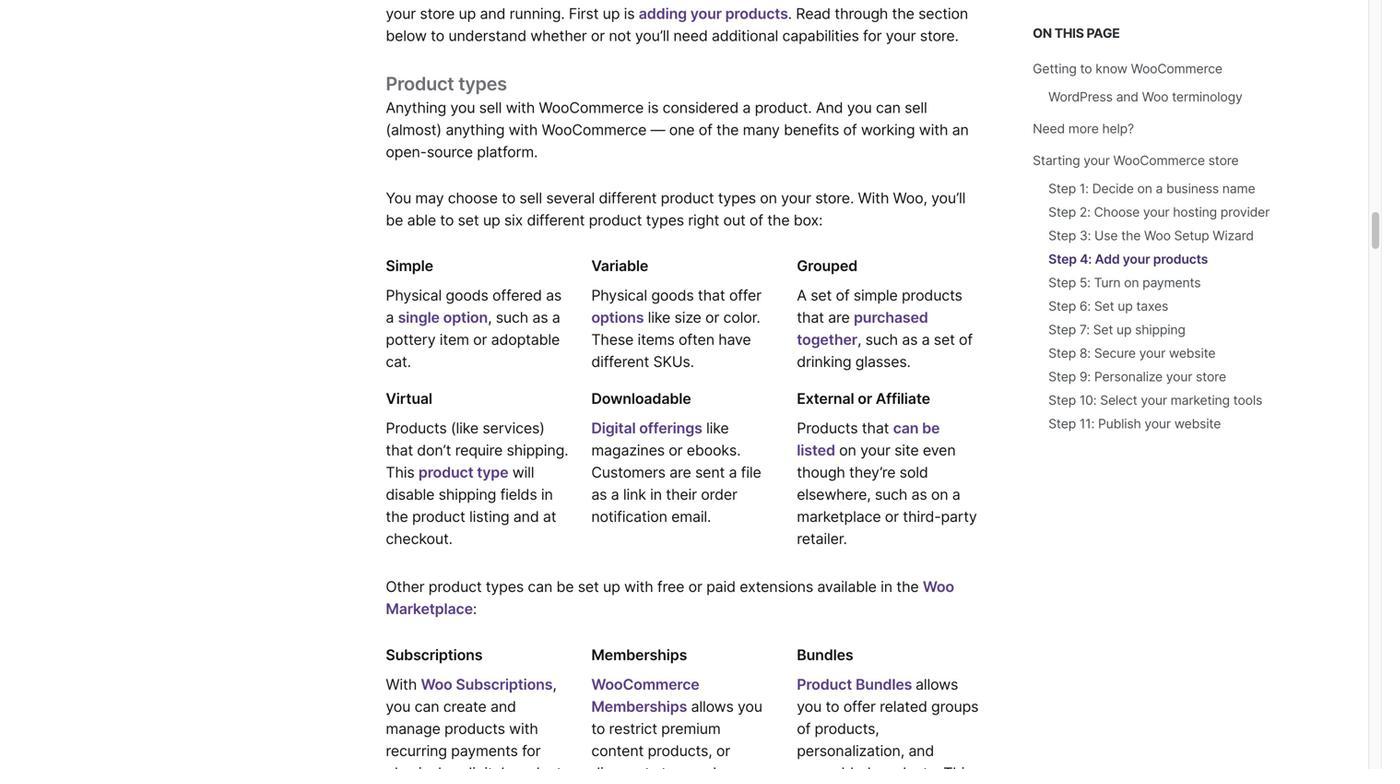Task type: describe. For each thing, give the bounding box(es) containing it.
sell for types
[[479, 99, 502, 117]]

often
[[679, 331, 715, 349]]

as inside like magazines or ebooks. customers are sent a file as a link in their order notification email.
[[591, 486, 607, 504]]

3 step from the top
[[1049, 228, 1076, 243]]

products, inside allows you to offer related groups of products, personalization, and assembled products.
[[815, 720, 879, 738]]

a inside the store setup checklist will show a list of the most important tasks you need to get your store up and running. first up is
[[634, 0, 642, 0]]

woo down getting to know woocommerce
[[1142, 89, 1169, 105]]

several
[[546, 189, 595, 207]]

as inside , such as a set of drinking glasses.
[[902, 331, 918, 349]]

can inside "can be listed"
[[893, 419, 919, 437]]

other product types can be set up with free or paid extensions available in the
[[386, 578, 923, 596]]

a inside on your site even though they're sold elsewhere, such as on a marketplace or third-party retailer.
[[952, 486, 961, 504]]

getting to know woocommerce
[[1033, 61, 1223, 77]]

set inside , such as a set of drinking glasses.
[[934, 331, 955, 349]]

a inside , such as a set of drinking glasses.
[[922, 331, 930, 349]]

step 4: add your products link
[[1049, 251, 1208, 267]]

they're
[[849, 464, 896, 482]]

products inside step 1: decide on a business name step 2: choose your hosting provider step 3: use the woo setup wizard step 4: add your products step 5: turn on payments step 6: set up taxes step 7: set up shipping step 8: secure your website step 9: personalize your store step 10: select your marketing tools step 11: publish your website
[[1153, 251, 1208, 267]]

product for bundles
[[797, 676, 852, 694]]

step 1: decide on a business name link
[[1049, 181, 1256, 196]]

that inside physical goods that offer options
[[698, 286, 725, 304]]

products inside ', you can create and manage products with recurring payments for physical or digital prod'
[[445, 720, 505, 738]]

or inside . read through the section below to understand whether or not you'll need additional capabilities for your store.
[[591, 27, 605, 45]]

4 step from the top
[[1049, 251, 1077, 267]]

your down step 1: decide on a business name link
[[1143, 204, 1170, 220]]

these
[[591, 331, 634, 349]]

size
[[675, 309, 702, 327]]

your down step 10: select your marketing tools "link"
[[1145, 416, 1171, 432]]

products for products (like services) that don't require shipping. this
[[386, 419, 447, 437]]

7:
[[1080, 322, 1090, 338]]

may
[[415, 189, 444, 207]]

starting your woocommerce store
[[1033, 153, 1239, 168]]

to right able
[[440, 211, 454, 229]]

your up 1:
[[1084, 153, 1110, 168]]

such inside on your site even though they're sold elsewhere, such as on a marketplace or third-party retailer.
[[875, 486, 908, 504]]

need inside . read through the section below to understand whether or not you'll need additional capabilities for your store.
[[674, 27, 708, 45]]

groups
[[931, 698, 979, 716]]

like for sent
[[706, 419, 729, 437]]

type
[[477, 464, 508, 482]]

to inside allows you to offer related groups of products, personalization, and assembled products.
[[826, 698, 840, 716]]

products inside a set of simple products that are
[[902, 286, 963, 304]]

3:
[[1080, 228, 1091, 243]]

purchased together link
[[797, 309, 928, 349]]

know
[[1096, 61, 1128, 77]]

product up the variable
[[589, 211, 642, 229]]

your up marketing
[[1166, 369, 1193, 385]]

of inside a set of simple products that are
[[836, 286, 850, 304]]

like for often
[[648, 309, 671, 327]]

product up right
[[661, 189, 714, 207]]

product.
[[755, 99, 812, 117]]

0 horizontal spatial bundles
[[797, 646, 854, 664]]

1 horizontal spatial be
[[557, 578, 574, 596]]

anything
[[386, 99, 446, 117]]

10 step from the top
[[1049, 392, 1076, 408]]

to up six
[[502, 189, 516, 207]]

need
[[1033, 121, 1065, 136]]

to inside the store setup checklist will show a list of the most important tasks you need to get your store up and running. first up is
[[929, 0, 943, 0]]

set inside a set of simple products that are
[[811, 286, 832, 304]]

are inside like magazines or ebooks. customers are sent a file as a link in their order notification email.
[[670, 464, 691, 482]]

and
[[816, 99, 843, 117]]

a left link
[[611, 486, 619, 504]]

your down the most in the right of the page
[[691, 5, 722, 23]]

types up the out at right
[[718, 189, 756, 207]]

of inside allows you to offer related groups of products, personalization, and assembled products.
[[797, 720, 811, 738]]

retailer.
[[797, 530, 847, 548]]

the inside the product types anything you sell with woocommerce is considered a product. and you can sell (almost) anything with woocommerce — one of the many benefits of working with an open-source platform.
[[717, 121, 739, 139]]

2 horizontal spatial sell
[[905, 99, 927, 117]]

you inside ', you can create and manage products with recurring payments for physical or digital prod'
[[386, 698, 411, 716]]

product for types
[[386, 72, 454, 95]]

offer for that
[[729, 286, 762, 304]]

, inside ', you can create and manage products with recurring payments for physical or digital prod'
[[553, 676, 557, 694]]

you inside allows you to offer related groups of products, personalization, and assembled products.
[[797, 698, 822, 716]]

different inside like size or color. these items often have different skus.
[[591, 353, 649, 371]]

show
[[593, 0, 630, 0]]

you'll inside you may choose to sell several different product types on your store. with woo, you'll be able to set up six different product types right out of the box:
[[932, 189, 966, 207]]

1 step from the top
[[1049, 181, 1076, 196]]

external or affiliate
[[797, 390, 930, 408]]

store inside the store setup checklist will show a list of the most important tasks you need to get your store up and running. first up is
[[420, 5, 455, 23]]

goods for that
[[651, 286, 694, 304]]

on
[[1033, 25, 1052, 41]]

1 horizontal spatial bundles
[[856, 676, 912, 694]]

woo up create
[[421, 676, 452, 694]]

products, inside allows you to restrict premium content products, or discounts to members.
[[648, 742, 712, 760]]

you may choose to sell several different product types on your store. with woo, you'll be able to set up six different product types right out of the box:
[[386, 189, 966, 229]]

be inside you may choose to sell several different product types on your store. with woo, you'll be able to set up six different product types right out of the box:
[[386, 211, 403, 229]]

1 vertical spatial set
[[1093, 322, 1113, 338]]

be inside "can be listed"
[[922, 419, 940, 437]]

digital offerings link
[[591, 419, 702, 437]]

checkout.
[[386, 530, 453, 548]]

1 vertical spatial website
[[1175, 416, 1221, 432]]

glasses.
[[856, 353, 911, 371]]

7 step from the top
[[1049, 322, 1076, 338]]

offerings
[[639, 419, 702, 437]]

through
[[835, 5, 888, 23]]

like size or color. these items often have different skus.
[[591, 309, 760, 371]]

woo inside step 1: decide on a business name step 2: choose your hosting provider step 3: use the woo setup wizard step 4: add your products step 5: turn on payments step 6: set up taxes step 7: set up shipping step 8: secure your website step 9: personalize your store step 10: select your marketing tools step 11: publish your website
[[1144, 228, 1171, 243]]

product up :
[[429, 578, 482, 596]]

digital
[[463, 764, 505, 769]]

read
[[796, 5, 831, 23]]

or inside allows you to restrict premium content products, or discounts to members.
[[716, 742, 730, 760]]

the store setup checklist will show a list of the most important tasks you need to get your store up and running. first up is
[[386, 0, 969, 23]]

up down step 5: turn on payments link
[[1118, 298, 1133, 314]]

up up understand
[[459, 5, 476, 23]]

physical for options
[[591, 286, 647, 304]]

your inside you may choose to sell several different product types on your store. with woo, you'll be able to set up six different product types right out of the box:
[[781, 189, 811, 207]]

product inside will disable shipping fields in the product listing and at checkout.
[[412, 508, 465, 526]]

personalization,
[[797, 742, 905, 760]]

grouped
[[797, 257, 858, 275]]

with woo subscriptions
[[386, 676, 553, 694]]

a inside physical goods offered as a
[[386, 309, 394, 327]]

choose
[[1094, 204, 1140, 220]]

.
[[788, 5, 792, 23]]

as inside physical goods offered as a
[[546, 286, 562, 304]]

to up the content
[[591, 720, 605, 738]]

the inside . read through the section below to understand whether or not you'll need additional capabilities for your store.
[[892, 5, 915, 23]]

5:
[[1080, 275, 1091, 290]]

goods for offered
[[446, 286, 488, 304]]

8 step from the top
[[1049, 345, 1076, 361]]

in inside will disable shipping fields in the product listing and at checkout.
[[541, 486, 553, 504]]

memberships inside woocommerce memberships
[[591, 698, 687, 716]]

of inside you may choose to sell several different product types on your store. with woo, you'll be able to set up six different product types right out of the box:
[[750, 211, 763, 229]]

capabilities
[[782, 27, 859, 45]]

working
[[861, 121, 915, 139]]

set down notification at the left of the page
[[578, 578, 599, 596]]

0 vertical spatial set
[[1095, 298, 1114, 314]]

you inside the store setup checklist will show a list of the most important tasks you need to get your store up and running. first up is
[[862, 0, 887, 0]]

types left right
[[646, 211, 684, 229]]

offer for to
[[844, 698, 876, 716]]

one
[[669, 121, 695, 139]]

11 step from the top
[[1049, 416, 1076, 432]]

open-
[[386, 143, 427, 161]]

step 6: set up taxes link
[[1049, 298, 1169, 314]]

use
[[1095, 228, 1118, 243]]

6 step from the top
[[1049, 298, 1076, 314]]

an
[[952, 121, 969, 139]]

can down at
[[528, 578, 553, 596]]

provider
[[1221, 204, 1270, 220]]

understand
[[449, 27, 527, 45]]

woo subscriptions link
[[421, 676, 553, 694]]

other
[[386, 578, 425, 596]]

of inside the store setup checklist will show a list of the most important tasks you need to get your store up and running. first up is
[[669, 0, 683, 0]]

physical
[[386, 764, 441, 769]]

on up step 2: choose your hosting provider link
[[1138, 181, 1152, 196]]

step 5: turn on payments link
[[1049, 275, 1201, 290]]

products.
[[875, 764, 940, 769]]

5 step from the top
[[1049, 275, 1076, 290]]

turn
[[1094, 275, 1121, 290]]

the inside the store setup checklist will show a list of the most important tasks you need to get your store up and running. first up is
[[687, 0, 709, 0]]

is inside the product types anything you sell with woocommerce is considered a product. and you can sell (almost) anything with woocommerce — one of the many benefits of working with an open-source platform.
[[648, 99, 659, 117]]

for inside . read through the section below to understand whether or not you'll need additional capabilities for your store.
[[863, 27, 882, 45]]

woo,
[[893, 189, 928, 207]]

help?
[[1102, 121, 1134, 136]]

are inside a set of simple products that are
[[828, 309, 850, 327]]

getting to know woocommerce link
[[1033, 61, 1223, 77]]

woocommerce up step 1: decide on a business name link
[[1114, 153, 1205, 168]]

products up additional
[[725, 5, 788, 23]]

list
[[646, 0, 665, 0]]

can inside ', you can create and manage products with recurring payments for physical or digital prod'
[[415, 698, 439, 716]]

(almost)
[[386, 121, 442, 139]]

option
[[443, 309, 488, 327]]

need more help?
[[1033, 121, 1134, 136]]

section
[[919, 5, 968, 23]]

9 step from the top
[[1049, 369, 1076, 385]]

single option link
[[398, 309, 488, 327]]

payments inside ', you can create and manage products with recurring payments for physical or digital prod'
[[451, 742, 518, 760]]

on inside you may choose to sell several different product types on your store. with woo, you'll be able to set up six different product types right out of the box:
[[760, 189, 777, 207]]

and down getting to know woocommerce link
[[1116, 89, 1139, 105]]

woocommerce memberships
[[591, 676, 700, 716]]

options
[[591, 309, 644, 327]]

step 10: select your marketing tools link
[[1049, 392, 1263, 408]]

free
[[657, 578, 685, 596]]

product types anything you sell with woocommerce is considered a product. and you can sell (almost) anything with woocommerce — one of the many benefits of working with an open-source platform.
[[386, 72, 969, 161]]

1:
[[1080, 181, 1089, 196]]

woocommerce left —
[[542, 121, 647, 139]]

name
[[1223, 181, 1256, 196]]

right
[[688, 211, 719, 229]]

skus.
[[653, 353, 694, 371]]

physical goods offered as a
[[386, 286, 562, 327]]

shipping inside will disable shipping fields in the product listing and at checkout.
[[439, 486, 496, 504]]

or up products that
[[858, 390, 872, 408]]

up down show
[[603, 5, 620, 23]]

sell for may
[[520, 189, 542, 207]]

downloadable
[[591, 390, 691, 408]]

or inside ', you can create and manage products with recurring payments for physical or digital prod'
[[445, 764, 459, 769]]

allows you to offer related groups of products, personalization, and assembled products. 
[[797, 676, 979, 769]]

or right free
[[689, 578, 703, 596]]

store inside step 1: decide on a business name step 2: choose your hosting provider step 3: use the woo setup wizard step 4: add your products step 5: turn on payments step 6: set up taxes step 7: set up shipping step 8: secure your website step 9: personalize your store step 10: select your marketing tools step 11: publish your website
[[1196, 369, 1226, 385]]

and inside allows you to offer related groups of products, personalization, and assembled products.
[[909, 742, 934, 760]]

(like
[[451, 419, 479, 437]]

add
[[1095, 251, 1120, 267]]

set inside you may choose to sell several different product types on your store. with woo, you'll be able to set up six different product types right out of the box:
[[458, 211, 479, 229]]

even
[[923, 441, 956, 459]]

restrict
[[609, 720, 657, 738]]

have
[[719, 331, 751, 349]]

up up step 8: secure your website link
[[1117, 322, 1132, 338]]

you'll inside . read through the section below to understand whether or not you'll need additional capabilities for your store.
[[635, 27, 670, 45]]

a inside , such as a pottery item or adoptable cat.
[[552, 309, 560, 327]]

color.
[[723, 309, 760, 327]]

taxes
[[1136, 298, 1169, 314]]

considered
[[663, 99, 739, 117]]

your down step 9: personalize your store link at the right of page
[[1141, 392, 1167, 408]]

a inside the product types anything you sell with woocommerce is considered a product. and you can sell (almost) anything with woocommerce — one of the many benefits of working with an open-source platform.
[[743, 99, 751, 117]]

a left file
[[729, 464, 737, 482]]

and inside ', you can create and manage products with recurring payments for physical or digital prod'
[[491, 698, 516, 716]]

setup inside the store setup checklist will show a list of the most important tasks you need to get your store up and running. first up is
[[457, 0, 497, 0]]

1 vertical spatial with
[[386, 676, 417, 694]]

on down products that
[[839, 441, 856, 459]]

your inside the store setup checklist will show a list of the most important tasks you need to get your store up and running. first up is
[[386, 5, 416, 23]]

first
[[569, 5, 599, 23]]

, you can create and manage products with recurring payments for physical or digital prod
[[386, 676, 569, 769]]

store. inside you may choose to sell several different product types on your store. with woo, you'll be able to set up six different product types right out of the box:
[[815, 189, 854, 207]]

digital
[[591, 419, 636, 437]]



Task type: vqa. For each thing, say whether or not it's contained in the screenshot.


Task type: locate. For each thing, give the bounding box(es) containing it.
store.
[[920, 27, 959, 45], [815, 189, 854, 207]]

bundles
[[797, 646, 854, 664], [856, 676, 912, 694]]

products for products that
[[797, 419, 858, 437]]

1 vertical spatial will
[[512, 464, 534, 482]]

to right below
[[431, 27, 445, 45]]

a up "party" on the bottom
[[952, 486, 961, 504]]

your up step 5: turn on payments link
[[1123, 251, 1150, 267]]

as up third-
[[912, 486, 927, 504]]

0 vertical spatial different
[[599, 189, 657, 207]]

you'll right woo,
[[932, 189, 966, 207]]

adding your products link
[[639, 5, 788, 23]]

products that
[[797, 419, 893, 437]]

such inside , such as a set of drinking glasses.
[[866, 331, 898, 349]]

set
[[458, 211, 479, 229], [811, 286, 832, 304], [934, 331, 955, 349], [578, 578, 599, 596]]

allows for premium
[[691, 698, 734, 716]]

1 goods from the left
[[446, 286, 488, 304]]

the left many at the top of the page
[[717, 121, 739, 139]]

step 9: personalize your store link
[[1049, 369, 1226, 385]]

your up they're
[[860, 441, 891, 459]]

sell up anything at the top of page
[[479, 99, 502, 117]]

store. inside . read through the section below to understand whether or not you'll need additional capabilities for your store.
[[920, 27, 959, 45]]

such for option
[[496, 309, 528, 327]]

wordpress and woo terminology link
[[1049, 89, 1243, 105]]

step left "5:"
[[1049, 275, 1076, 290]]

1 horizontal spatial allows
[[916, 676, 958, 694]]

you'll down adding
[[635, 27, 670, 45]]

, inside , such as a pottery item or adoptable cat.
[[488, 309, 492, 327]]

such down offered
[[496, 309, 528, 327]]

bundles up related
[[856, 676, 912, 694]]

0 vertical spatial will
[[568, 0, 589, 0]]

you right and
[[847, 99, 872, 117]]

0 vertical spatial product
[[386, 72, 454, 95]]

1 vertical spatial different
[[527, 211, 585, 229]]

or inside like size or color. these items often have different skus.
[[705, 309, 719, 327]]

like
[[648, 309, 671, 327], [706, 419, 729, 437]]

products
[[725, 5, 788, 23], [1153, 251, 1208, 267], [902, 286, 963, 304], [445, 720, 505, 738]]

2 physical from the left
[[591, 286, 647, 304]]

your down the
[[386, 5, 416, 23]]

step left 4:
[[1049, 251, 1077, 267]]

0 horizontal spatial products
[[386, 419, 447, 437]]

a inside step 1: decide on a business name step 2: choose your hosting provider step 3: use the woo setup wizard step 4: add your products step 5: turn on payments step 6: set up taxes step 7: set up shipping step 8: secure your website step 9: personalize your store step 10: select your marketing tools step 11: publish your website
[[1156, 181, 1163, 196]]

1 horizontal spatial products
[[797, 419, 858, 437]]

0 vertical spatial be
[[386, 211, 403, 229]]

allows up groups at the bottom right
[[916, 676, 958, 694]]

2 horizontal spatial be
[[922, 419, 940, 437]]

that
[[698, 286, 725, 304], [797, 309, 824, 327], [862, 419, 889, 437], [386, 441, 413, 459]]

to
[[929, 0, 943, 0], [431, 27, 445, 45], [1080, 61, 1092, 77], [502, 189, 516, 207], [440, 211, 454, 229], [826, 698, 840, 716], [591, 720, 605, 738], [661, 764, 675, 769]]

woo
[[1142, 89, 1169, 105], [1144, 228, 1171, 243], [923, 578, 954, 596], [421, 676, 452, 694]]

0 vertical spatial with
[[858, 189, 889, 207]]

that down external or affiliate
[[862, 419, 889, 437]]

2 products from the left
[[797, 419, 858, 437]]

0 vertical spatial store.
[[920, 27, 959, 45]]

your up step 9: personalize your store link at the right of page
[[1139, 345, 1166, 361]]

with inside you may choose to sell several different product types on your store. with woo, you'll be able to set up six different product types right out of the box:
[[858, 189, 889, 207]]

with inside ', you can create and manage products with recurring payments for physical or digital prod'
[[509, 720, 538, 738]]

goods inside physical goods that offer options
[[651, 286, 694, 304]]

1 horizontal spatial offer
[[844, 698, 876, 716]]

0 horizontal spatial payments
[[451, 742, 518, 760]]

below
[[386, 27, 427, 45]]

cat.
[[386, 353, 411, 371]]

source
[[427, 143, 473, 161]]

types
[[458, 72, 507, 95], [718, 189, 756, 207], [646, 211, 684, 229], [486, 578, 524, 596]]

important
[[752, 0, 818, 0]]

the inside you may choose to sell several different product types on your store. with woo, you'll be able to set up six different product types right out of the box:
[[767, 211, 790, 229]]

like up ebooks. on the bottom of the page
[[706, 419, 729, 437]]

need
[[891, 0, 925, 0], [674, 27, 708, 45]]

page
[[1087, 25, 1120, 41]]

1 vertical spatial allows
[[691, 698, 734, 716]]

0 vertical spatial setup
[[457, 0, 497, 0]]

2 step from the top
[[1049, 204, 1076, 220]]

recurring
[[386, 742, 447, 760]]

product up 'checkout.'
[[412, 508, 465, 526]]

and
[[480, 5, 506, 23], [1116, 89, 1139, 105], [513, 508, 539, 526], [491, 698, 516, 716], [909, 742, 934, 760]]

0 vertical spatial for
[[863, 27, 882, 45]]

of inside , such as a set of drinking glasses.
[[959, 331, 973, 349]]

1 horizontal spatial are
[[828, 309, 850, 327]]

you up members. on the bottom of the page
[[738, 698, 763, 716]]

step left 9:
[[1049, 369, 1076, 385]]

disable
[[386, 486, 435, 504]]

0 horizontal spatial store.
[[815, 189, 854, 207]]

whether
[[531, 27, 587, 45]]

related
[[880, 698, 927, 716]]

on
[[1138, 181, 1152, 196], [760, 189, 777, 207], [1124, 275, 1139, 290], [839, 441, 856, 459], [931, 486, 948, 504]]

2 goods from the left
[[651, 286, 694, 304]]

0 vertical spatial like
[[648, 309, 671, 327]]

your down the through
[[886, 27, 916, 45]]

to right discounts
[[661, 764, 675, 769]]

woocommerce up restrict
[[591, 676, 700, 694]]

allows for related
[[916, 676, 958, 694]]

you
[[862, 0, 887, 0], [450, 99, 475, 117], [847, 99, 872, 117], [386, 698, 411, 716], [738, 698, 763, 716], [797, 698, 822, 716]]

0 horizontal spatial like
[[648, 309, 671, 327]]

offer up color.
[[729, 286, 762, 304]]

0 vertical spatial you'll
[[635, 27, 670, 45]]

such for together
[[866, 331, 898, 349]]

0 horizontal spatial need
[[674, 27, 708, 45]]

1 horizontal spatial like
[[706, 419, 729, 437]]

different
[[599, 189, 657, 207], [527, 211, 585, 229], [591, 353, 649, 371]]

like inside like size or color. these items often have different skus.
[[648, 309, 671, 327]]

setup inside step 1: decide on a business name step 2: choose your hosting provider step 3: use the woo setup wizard step 4: add your products step 5: turn on payments step 6: set up taxes step 7: set up shipping step 8: secure your website step 9: personalize your store step 10: select your marketing tools step 11: publish your website
[[1174, 228, 1209, 243]]

are up together on the right top
[[828, 309, 850, 327]]

1 vertical spatial you'll
[[932, 189, 966, 207]]

memberships
[[591, 646, 687, 664], [591, 698, 687, 716]]

such down they're
[[875, 486, 908, 504]]

1 vertical spatial like
[[706, 419, 729, 437]]

product up personalization,
[[797, 676, 852, 694]]

allows
[[916, 676, 958, 694], [691, 698, 734, 716]]

need up section on the right of page
[[891, 0, 925, 0]]

0 horizontal spatial will
[[512, 464, 534, 482]]

1 vertical spatial store
[[1209, 153, 1239, 168]]

marketplace
[[386, 600, 473, 618]]

0 vertical spatial are
[[828, 309, 850, 327]]

choose
[[448, 189, 498, 207]]

, for option
[[488, 309, 492, 327]]

0 vertical spatial website
[[1169, 345, 1216, 361]]

a up "adoptable"
[[552, 309, 560, 327]]

need down the store setup checklist will show a list of the most important tasks you need to get your store up and running. first up is in the top of the page
[[674, 27, 708, 45]]

9:
[[1080, 369, 1091, 385]]

0 vertical spatial bundles
[[797, 646, 854, 664]]

1 vertical spatial product
[[797, 676, 852, 694]]

adoptable
[[491, 331, 560, 349]]

tools
[[1234, 392, 1263, 408]]

types down the listing
[[486, 578, 524, 596]]

the inside step 1: decide on a business name step 2: choose your hosting provider step 3: use the woo setup wizard step 4: add your products step 5: turn on payments step 6: set up taxes step 7: set up shipping step 8: secure your website step 9: personalize your store step 10: select your marketing tools step 11: publish your website
[[1121, 228, 1141, 243]]

1 products from the left
[[386, 419, 447, 437]]

shipping down product type
[[439, 486, 496, 504]]

will up the "fields"
[[512, 464, 534, 482]]

physical for a
[[386, 286, 442, 304]]

1 vertical spatial setup
[[1174, 228, 1209, 243]]

0 vertical spatial payments
[[1143, 275, 1201, 290]]

can be listed link
[[797, 419, 940, 459]]

content
[[591, 742, 644, 760]]

2 horizontal spatial ,
[[858, 331, 862, 349]]

0 vertical spatial ,
[[488, 309, 492, 327]]

0 vertical spatial products,
[[815, 720, 879, 738]]

1 horizontal spatial will
[[568, 0, 589, 0]]

step left 6:
[[1049, 298, 1076, 314]]

memberships up restrict
[[591, 698, 687, 716]]

third-
[[903, 508, 941, 526]]

0 horizontal spatial are
[[670, 464, 691, 482]]

0 vertical spatial store
[[420, 5, 455, 23]]

1 horizontal spatial you'll
[[932, 189, 966, 207]]

variable
[[591, 257, 648, 275]]

most
[[713, 0, 748, 0]]

step left 2:
[[1049, 204, 1076, 220]]

items
[[638, 331, 675, 349]]

0 vertical spatial offer
[[729, 286, 762, 304]]

0 vertical spatial memberships
[[591, 646, 687, 664]]

terminology
[[1172, 89, 1243, 105]]

0 vertical spatial such
[[496, 309, 528, 327]]

2 memberships from the top
[[591, 698, 687, 716]]

2 horizontal spatial in
[[881, 578, 893, 596]]

memberships up woocommerce memberships link at the bottom of the page
[[591, 646, 687, 664]]

offer inside physical goods that offer options
[[729, 286, 762, 304]]

2 vertical spatial be
[[557, 578, 574, 596]]

products down the step 3: use the woo setup wizard link
[[1153, 251, 1208, 267]]

0 horizontal spatial allows
[[691, 698, 734, 716]]

1 horizontal spatial need
[[891, 0, 925, 0]]

digital offerings
[[591, 419, 702, 437]]

and inside will disable shipping fields in the product listing and at checkout.
[[513, 508, 539, 526]]

adding
[[639, 5, 687, 23]]

0 vertical spatial need
[[891, 0, 925, 0]]

1 vertical spatial such
[[866, 331, 898, 349]]

are
[[828, 309, 850, 327], [670, 464, 691, 482]]

product
[[386, 72, 454, 95], [797, 676, 852, 694]]

that inside a set of simple products that are
[[797, 309, 824, 327]]

store
[[416, 0, 453, 0]]

up
[[459, 5, 476, 23], [603, 5, 620, 23], [483, 211, 500, 229], [1118, 298, 1133, 314], [1117, 322, 1132, 338], [603, 578, 620, 596]]

purchased
[[854, 309, 928, 327]]

you
[[386, 189, 411, 207]]

listing
[[469, 508, 509, 526]]

link
[[623, 486, 646, 504]]

products up purchased
[[902, 286, 963, 304]]

0 vertical spatial shipping
[[1135, 322, 1186, 338]]

sell up six
[[520, 189, 542, 207]]

0 horizontal spatial is
[[624, 5, 635, 23]]

10:
[[1080, 392, 1097, 408]]

need inside the store setup checklist will show a list of the most important tasks you need to get your store up and running. first up is
[[891, 0, 925, 0]]

products up the don't
[[386, 419, 447, 437]]

1 vertical spatial shipping
[[439, 486, 496, 504]]

wizard
[[1213, 228, 1254, 243]]

for inside ', you can create and manage products with recurring payments for physical or digital prod'
[[522, 742, 541, 760]]

many
[[743, 121, 780, 139]]

or inside like magazines or ebooks. customers are sent a file as a link in their order notification email.
[[669, 441, 683, 459]]

subscriptions up with woo subscriptions
[[386, 646, 483, 664]]

1 vertical spatial be
[[922, 419, 940, 437]]

0 vertical spatial is
[[624, 5, 635, 23]]

1 horizontal spatial product
[[797, 676, 852, 694]]

0 vertical spatial subscriptions
[[386, 646, 483, 664]]

this
[[386, 464, 415, 482]]

1 horizontal spatial is
[[648, 99, 659, 117]]

as right offered
[[546, 286, 562, 304]]

you up "manage"
[[386, 698, 411, 716]]

the right available
[[897, 578, 919, 596]]

store. down section on the right of page
[[920, 27, 959, 45]]

manage
[[386, 720, 441, 738]]

that up size
[[698, 286, 725, 304]]

, for together
[[858, 331, 862, 349]]

allows inside allows you to restrict premium content products, or discounts to members.
[[691, 698, 734, 716]]

1 vertical spatial for
[[522, 742, 541, 760]]

products
[[386, 419, 447, 437], [797, 419, 858, 437]]

1 memberships from the top
[[591, 646, 687, 664]]

or inside on your site even though they're sold elsewhere, such as on a marketplace or third-party retailer.
[[885, 508, 899, 526]]

1 physical from the left
[[386, 286, 442, 304]]

physical inside physical goods that offer options
[[591, 286, 647, 304]]

customers
[[591, 464, 666, 482]]

1 horizontal spatial in
[[650, 486, 662, 504]]

or left digital
[[445, 764, 459, 769]]

that up "this"
[[386, 441, 413, 459]]

0 horizontal spatial with
[[386, 676, 417, 694]]

will inside will disable shipping fields in the product listing and at checkout.
[[512, 464, 534, 482]]

you inside allows you to restrict premium content products, or discounts to members.
[[738, 698, 763, 716]]

1 horizontal spatial store.
[[920, 27, 959, 45]]

the down disable
[[386, 508, 408, 526]]

1 horizontal spatial products,
[[815, 720, 879, 738]]

on your site even though they're sold elsewhere, such as on a marketplace or third-party retailer.
[[797, 441, 977, 548]]

payments up taxes
[[1143, 275, 1201, 290]]

allows you to restrict premium content products, or discounts to members.
[[591, 698, 763, 769]]

offer inside allows you to offer related groups of products, personalization, and assembled products.
[[844, 698, 876, 716]]

starting
[[1033, 153, 1080, 168]]

more
[[1069, 121, 1099, 136]]

is up —
[[648, 99, 659, 117]]

types inside the product types anything you sell with woocommerce is considered a product. and you can sell (almost) anything with woocommerce — one of the many benefits of working with an open-source platform.
[[458, 72, 507, 95]]

is inside the store setup checklist will show a list of the most important tasks you need to get your store up and running. first up is
[[624, 5, 635, 23]]

sold
[[900, 464, 928, 482]]

step left 1:
[[1049, 181, 1076, 196]]

are up their
[[670, 464, 691, 482]]

such inside , such as a pottery item or adoptable cat.
[[496, 309, 528, 327]]

0 horizontal spatial ,
[[488, 309, 492, 327]]

0 horizontal spatial you'll
[[635, 27, 670, 45]]

sell up working
[[905, 99, 927, 117]]

a left list
[[634, 0, 642, 0]]

physical inside physical goods offered as a
[[386, 286, 442, 304]]

can inside the product types anything you sell with woocommerce is considered a product. and you can sell (almost) anything with woocommerce — one of the many benefits of working with an open-source platform.
[[876, 99, 901, 117]]

business
[[1167, 181, 1219, 196]]

order
[[701, 486, 738, 504]]

1 horizontal spatial setup
[[1174, 228, 1209, 243]]

create
[[443, 698, 487, 716]]

elsewhere,
[[797, 486, 871, 504]]

on up third-
[[931, 486, 948, 504]]

product inside the product types anything you sell with woocommerce is considered a product. and you can sell (almost) anything with woocommerce — one of the many benefits of working with an open-source platform.
[[386, 72, 454, 95]]

1 vertical spatial ,
[[858, 331, 862, 349]]

woocommerce down not
[[539, 99, 644, 117]]

2 vertical spatial ,
[[553, 676, 557, 694]]

a up step 2: choose your hosting provider link
[[1156, 181, 1163, 196]]

decide
[[1092, 181, 1134, 196]]

can up "manage"
[[415, 698, 439, 716]]

to up section on the right of page
[[929, 0, 943, 0]]

1 vertical spatial products,
[[648, 742, 712, 760]]

1 vertical spatial store.
[[815, 189, 854, 207]]

product up anything
[[386, 72, 454, 95]]

that down a
[[797, 309, 824, 327]]

, inside , such as a set of drinking glasses.
[[858, 331, 862, 349]]

the inside will disable shipping fields in the product listing and at checkout.
[[386, 508, 408, 526]]

affiliate
[[876, 390, 930, 408]]

or inside , such as a pottery item or adoptable cat.
[[473, 331, 487, 349]]

1 vertical spatial memberships
[[591, 698, 687, 716]]

to inside . read through the section below to understand whether or not you'll need additional capabilities for your store.
[[431, 27, 445, 45]]

1 vertical spatial offer
[[844, 698, 876, 716]]

6:
[[1080, 298, 1091, 314]]

set down a set of simple products that are
[[934, 331, 955, 349]]

, such as a pottery item or adoptable cat.
[[386, 309, 560, 371]]

your inside on your site even though they're sold elsewhere, such as on a marketplace or third-party retailer.
[[860, 441, 891, 459]]

,
[[488, 309, 492, 327], [858, 331, 862, 349], [553, 676, 557, 694]]

allows inside allows you to offer related groups of products, personalization, and assembled products.
[[916, 676, 958, 694]]

2 vertical spatial such
[[875, 486, 908, 504]]

1 horizontal spatial with
[[858, 189, 889, 207]]

your inside . read through the section below to understand whether or not you'll need additional capabilities for your store.
[[886, 27, 916, 45]]

pottery
[[386, 331, 436, 349]]

external
[[797, 390, 854, 408]]

0 horizontal spatial product
[[386, 72, 454, 95]]

anything
[[446, 121, 505, 139]]

1 vertical spatial subscriptions
[[456, 676, 553, 694]]

store up marketing
[[1196, 369, 1226, 385]]

as inside on your site even though they're sold elsewhere, such as on a marketplace or third-party retailer.
[[912, 486, 927, 504]]

to left know
[[1080, 61, 1092, 77]]

assembled
[[797, 764, 871, 769]]

1 vertical spatial are
[[670, 464, 691, 482]]

0 horizontal spatial for
[[522, 742, 541, 760]]

you up anything at the top of page
[[450, 99, 475, 117]]

step left 7:
[[1049, 322, 1076, 338]]

in inside like magazines or ebooks. customers are sent a file as a link in their order notification email.
[[650, 486, 662, 504]]

like inside like magazines or ebooks. customers are sent a file as a link in their order notification email.
[[706, 419, 729, 437]]

2 vertical spatial different
[[591, 353, 649, 371]]

0 horizontal spatial setup
[[457, 0, 497, 0]]

woo inside woo marketplace
[[923, 578, 954, 596]]

or left third-
[[885, 508, 899, 526]]

with up "manage"
[[386, 676, 417, 694]]

can up site
[[893, 419, 919, 437]]

0 vertical spatial allows
[[916, 676, 958, 694]]

store up name
[[1209, 153, 1239, 168]]

0 horizontal spatial in
[[541, 486, 553, 504]]

as inside , such as a pottery item or adoptable cat.
[[532, 309, 548, 327]]

1 vertical spatial need
[[674, 27, 708, 45]]

1 horizontal spatial ,
[[553, 676, 557, 694]]

offer down "product bundles" link
[[844, 698, 876, 716]]

can up working
[[876, 99, 901, 117]]

1 horizontal spatial for
[[863, 27, 882, 45]]

website down marketing
[[1175, 416, 1221, 432]]

members.
[[679, 764, 747, 769]]

on down the step 4: add your products link
[[1124, 275, 1139, 290]]

hosting
[[1173, 204, 1217, 220]]

subscriptions up create
[[456, 676, 553, 694]]

site
[[895, 441, 919, 459]]

2 vertical spatial store
[[1196, 369, 1226, 385]]

step left 11:
[[1049, 416, 1076, 432]]

will inside the store setup checklist will show a list of the most important tasks you need to get your store up and running. first up is
[[568, 0, 589, 0]]

products, up personalization,
[[815, 720, 879, 738]]

up inside you may choose to sell several different product types on your store. with woo, you'll be able to set up six different product types right out of the box:
[[483, 211, 500, 229]]

store down store
[[420, 5, 455, 23]]

the left section on the right of page
[[892, 5, 915, 23]]

products up the listed on the right bottom
[[797, 419, 858, 437]]

1 horizontal spatial sell
[[520, 189, 542, 207]]

woocommerce up terminology on the right of page
[[1131, 61, 1223, 77]]

0 horizontal spatial offer
[[729, 286, 762, 304]]

offered
[[492, 286, 542, 304]]

goods up size
[[651, 286, 694, 304]]

payments inside step 1: decide on a business name step 2: choose your hosting provider step 3: use the woo setup wizard step 4: add your products step 5: turn on payments step 6: set up taxes step 7: set up shipping step 8: secure your website step 9: personalize your store step 10: select your marketing tools step 11: publish your website
[[1143, 275, 1201, 290]]

sell inside you may choose to sell several different product types on your store. with woo, you'll be able to set up six different product types right out of the box:
[[520, 189, 542, 207]]

up left free
[[603, 578, 620, 596]]

goods inside physical goods offered as a
[[446, 286, 488, 304]]

and inside the store setup checklist will show a list of the most important tasks you need to get your store up and running. first up is
[[480, 5, 506, 23]]

0 horizontal spatial products,
[[648, 742, 712, 760]]

0 horizontal spatial physical
[[386, 286, 442, 304]]

product down the don't
[[419, 464, 474, 482]]

0 horizontal spatial be
[[386, 211, 403, 229]]

that inside products (like services) that don't require shipping. this
[[386, 441, 413, 459]]

wordpress
[[1049, 89, 1113, 105]]

. read through the section below to understand whether or not you'll need additional capabilities for your store.
[[386, 5, 968, 45]]

1 horizontal spatial shipping
[[1135, 322, 1186, 338]]

shipping inside step 1: decide on a business name step 2: choose your hosting provider step 3: use the woo setup wizard step 4: add your products step 5: turn on payments step 6: set up taxes step 7: set up shipping step 8: secure your website step 9: personalize your store step 10: select your marketing tools step 11: publish your website
[[1135, 322, 1186, 338]]

sent
[[695, 464, 725, 482]]

0 horizontal spatial goods
[[446, 286, 488, 304]]

1 vertical spatial bundles
[[856, 676, 912, 694]]

box:
[[794, 211, 823, 229]]



